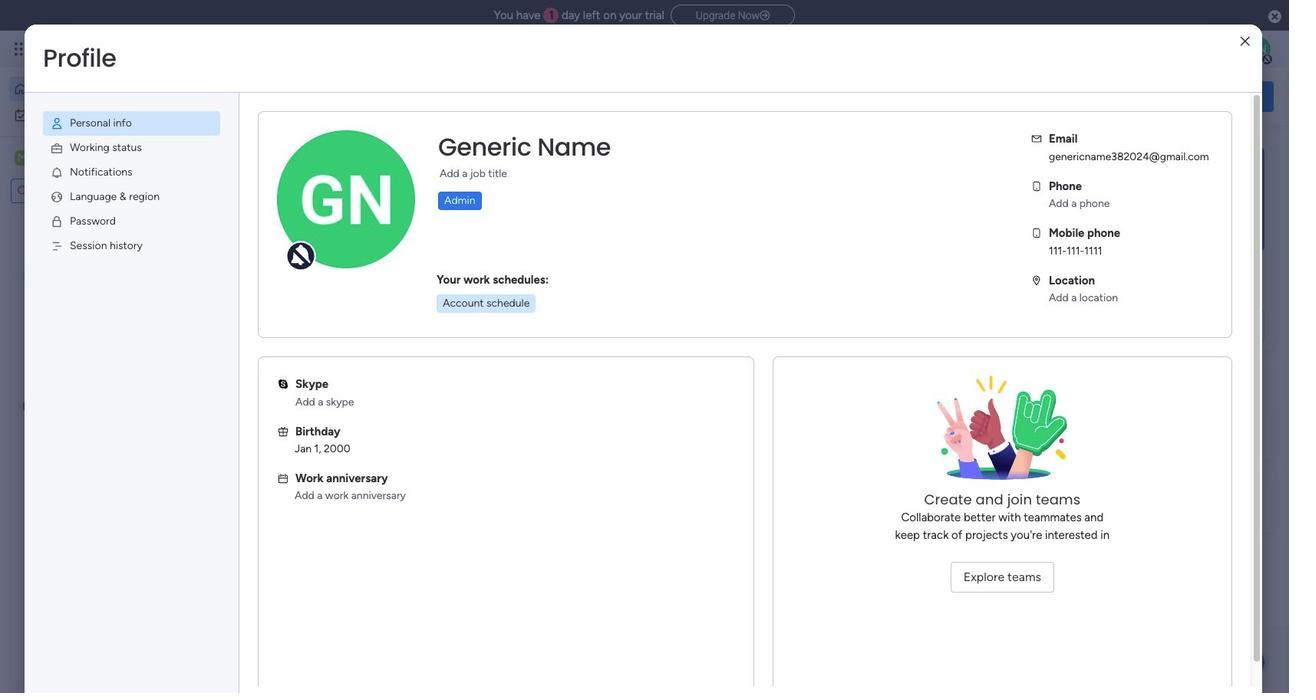 Task type: describe. For each thing, give the bounding box(es) containing it.
component image
[[256, 335, 270, 349]]

menu menu
[[25, 93, 239, 277]]

select product image
[[14, 41, 29, 57]]

dapulse close image
[[1268, 9, 1281, 25]]

workspace selection element
[[15, 149, 128, 169]]

close image
[[1241, 36, 1250, 47]]

v2 bolt switch image
[[1176, 88, 1185, 105]]

working status image
[[50, 141, 64, 155]]

component image
[[510, 335, 524, 349]]

3 menu item from the top
[[43, 160, 220, 185]]

getting started element
[[1044, 397, 1274, 458]]

2 option from the top
[[9, 103, 186, 127]]

dapulse rightstroke image
[[760, 10, 770, 21]]

0 horizontal spatial workspace image
[[15, 150, 30, 167]]

6 menu item from the top
[[43, 234, 220, 259]]

personal info image
[[50, 117, 64, 130]]

1 option from the top
[[9, 77, 186, 101]]

clear search image
[[111, 183, 127, 199]]

public board image for component image
[[510, 311, 527, 328]]

4 menu item from the top
[[43, 185, 220, 209]]

session history image
[[50, 239, 64, 253]]

no teams image
[[926, 376, 1079, 491]]



Task type: vqa. For each thing, say whether or not it's contained in the screenshot.
Quick Search Results list box
yes



Task type: locate. For each thing, give the bounding box(es) containing it.
1 vertical spatial workspace image
[[262, 494, 299, 531]]

public board image for component icon
[[256, 311, 273, 328]]

Search in workspace field
[[32, 182, 110, 200]]

0 horizontal spatial public board image
[[256, 311, 273, 328]]

5 menu item from the top
[[43, 209, 220, 234]]

1 menu item from the top
[[43, 111, 220, 136]]

public board image up component icon
[[256, 311, 273, 328]]

option
[[9, 77, 186, 101], [9, 103, 186, 127]]

v2 user feedback image
[[1056, 88, 1067, 105]]

workspace image
[[15, 150, 30, 167], [262, 494, 299, 531]]

menu item
[[43, 111, 220, 136], [43, 136, 220, 160], [43, 160, 220, 185], [43, 185, 220, 209], [43, 209, 220, 234], [43, 234, 220, 259]]

1 horizontal spatial workspace image
[[262, 494, 299, 531]]

quick search results list box
[[237, 174, 1007, 378]]

1 horizontal spatial public board image
[[510, 311, 527, 328]]

notifications image
[[50, 166, 64, 180]]

language & region image
[[50, 190, 64, 204]]

None field
[[434, 131, 615, 163]]

public board image up component image
[[510, 311, 527, 328]]

add to favorites image
[[458, 311, 473, 326]]

close recently visited image
[[237, 156, 256, 174]]

2 menu item from the top
[[43, 136, 220, 160]]

generic name image
[[1246, 37, 1271, 61]]

open update feed (inbox) image
[[237, 396, 256, 414]]

public board image
[[256, 311, 273, 328], [510, 311, 527, 328]]

0 vertical spatial option
[[9, 77, 186, 101]]

option up workspace selection element at the top of the page
[[9, 103, 186, 127]]

templates image image
[[1057, 147, 1260, 252]]

1 vertical spatial option
[[9, 103, 186, 127]]

0 vertical spatial workspace image
[[15, 150, 30, 167]]

password image
[[50, 215, 64, 229]]

option up personal info icon
[[9, 77, 186, 101]]

2 public board image from the left
[[510, 311, 527, 328]]

close my workspaces image
[[237, 448, 256, 466]]

1 public board image from the left
[[256, 311, 273, 328]]



